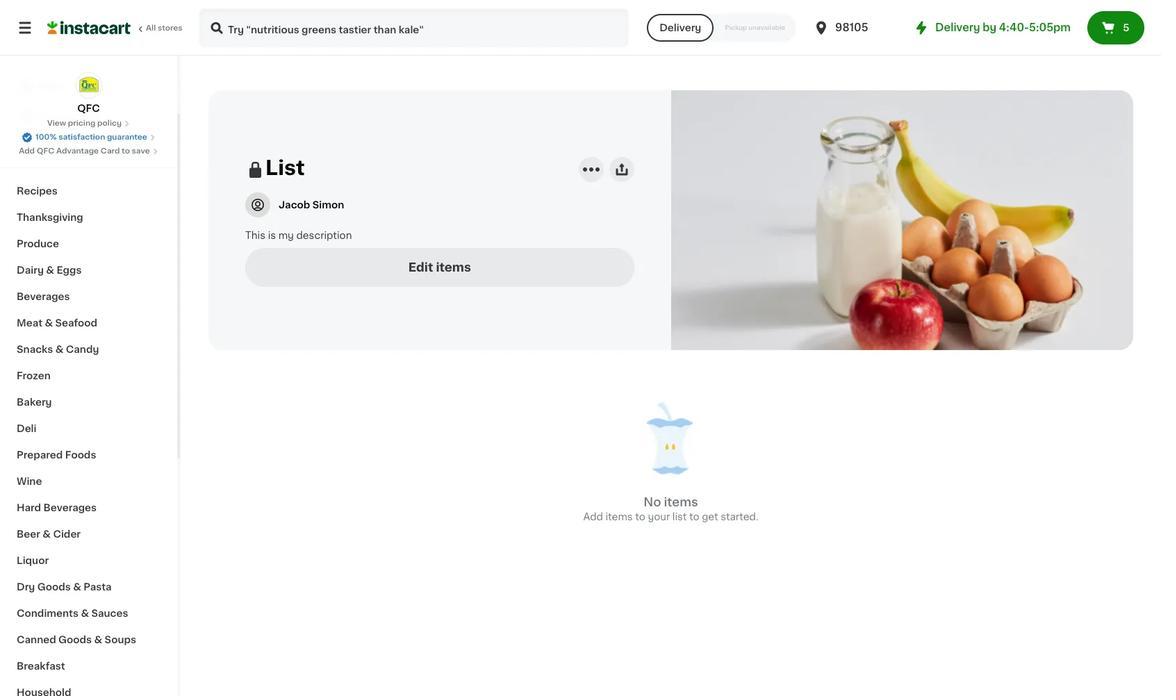 Task type: describe. For each thing, give the bounding box(es) containing it.
get
[[702, 513, 719, 522]]

pasta
[[84, 583, 112, 592]]

& for dairy
[[46, 266, 54, 275]]

delivery by 4:40-5:05pm
[[936, 22, 1071, 33]]

snacks & candy
[[17, 345, 99, 355]]

canned goods & soups
[[17, 636, 136, 645]]

produce
[[17, 239, 59, 249]]

condiments
[[17, 609, 79, 619]]

deli
[[17, 424, 36, 434]]

dry
[[17, 583, 35, 592]]

100% satisfaction guarantee
[[36, 134, 147, 141]]

produce link
[[8, 231, 169, 257]]

seafood
[[55, 318, 97, 328]]

qfc logo image
[[75, 72, 102, 99]]

thanksgiving
[[17, 213, 83, 223]]

canned goods & soups link
[[8, 627, 169, 654]]

meat
[[17, 318, 42, 328]]

jacob simon
[[279, 200, 344, 210]]

edit
[[409, 262, 433, 273]]

add qfc advantage card to save link
[[19, 146, 158, 157]]

1 horizontal spatial qfc
[[77, 104, 100, 113]]

condiments & sauces link
[[8, 601, 169, 627]]

1 vertical spatial beverages
[[43, 503, 97, 513]]

delivery by 4:40-5:05pm link
[[914, 19, 1071, 36]]

& for condiments
[[81, 609, 89, 619]]

candy
[[66, 345, 99, 355]]

bakery link
[[8, 389, 169, 416]]

bakery
[[17, 398, 52, 407]]

thanksgiving link
[[8, 204, 169, 231]]

list
[[673, 513, 687, 522]]

snacks & candy link
[[8, 337, 169, 363]]

policy
[[97, 120, 122, 127]]

dairy & eggs
[[17, 266, 82, 275]]

2 horizontal spatial to
[[690, 513, 700, 522]]

goods for canned
[[58, 636, 92, 645]]

lists
[[39, 137, 63, 147]]

snacks
[[17, 345, 53, 355]]

simon
[[313, 200, 344, 210]]

card
[[101, 147, 120, 155]]

hard
[[17, 503, 41, 513]]

recipes
[[17, 186, 58, 196]]

buy it again link
[[8, 100, 169, 128]]

items for edit
[[436, 262, 471, 273]]

98105 button
[[814, 8, 897, 47]]

frozen
[[17, 371, 51, 381]]

5:05pm
[[1030, 22, 1071, 33]]

buy it again
[[39, 109, 98, 119]]

add inside no items add items to your list to get started.
[[584, 513, 603, 522]]

meat & seafood link
[[8, 310, 169, 337]]

stores
[[158, 24, 183, 32]]

shop link
[[8, 72, 169, 100]]

breakfast link
[[8, 654, 169, 680]]

buy
[[39, 109, 59, 119]]

100% satisfaction guarantee button
[[22, 129, 156, 143]]

guarantee
[[107, 134, 147, 141]]

add qfc advantage card to save
[[19, 147, 150, 155]]

my
[[279, 231, 294, 240]]

sauces
[[91, 609, 128, 619]]

cider
[[53, 530, 81, 540]]

liquor
[[17, 556, 49, 566]]

wine
[[17, 477, 42, 487]]

qfc link
[[75, 72, 102, 115]]

hard beverages
[[17, 503, 97, 513]]

again
[[70, 109, 98, 119]]

view
[[47, 120, 66, 127]]

deli link
[[8, 416, 169, 442]]

is
[[268, 231, 276, 240]]

save
[[132, 147, 150, 155]]

by
[[983, 22, 997, 33]]

it
[[61, 109, 68, 119]]

2 vertical spatial items
[[606, 513, 633, 522]]

& for snacks
[[55, 345, 64, 355]]

satisfaction
[[59, 134, 105, 141]]

this is my description
[[245, 231, 352, 240]]

dry goods & pasta link
[[8, 574, 169, 601]]

goods for dry
[[37, 583, 71, 592]]

beer & cider
[[17, 530, 81, 540]]

beer
[[17, 530, 40, 540]]

delivery for delivery by 4:40-5:05pm
[[936, 22, 981, 33]]



Task type: vqa. For each thing, say whether or not it's contained in the screenshot.
rightmost About
no



Task type: locate. For each thing, give the bounding box(es) containing it.
delivery
[[936, 22, 981, 33], [660, 23, 702, 33]]

items up list
[[664, 497, 699, 509]]

your
[[648, 513, 670, 522]]

& right meat
[[45, 318, 53, 328]]

0 vertical spatial beverages
[[17, 292, 70, 302]]

add inside add qfc advantage card to save link
[[19, 147, 35, 155]]

1 horizontal spatial items
[[606, 513, 633, 522]]

beverages down the dairy & eggs
[[17, 292, 70, 302]]

delivery button
[[647, 14, 714, 42]]

edit items button
[[245, 248, 634, 287]]

add left your
[[584, 513, 603, 522]]

add up recipes
[[19, 147, 35, 155]]

& left soups
[[94, 636, 102, 645]]

5
[[1124, 23, 1130, 33]]

shop
[[39, 81, 65, 91]]

beer & cider link
[[8, 521, 169, 548]]

prepared
[[17, 451, 63, 460]]

jacob
[[279, 200, 310, 210]]

lists link
[[8, 128, 169, 156]]

to for qfc
[[122, 147, 130, 155]]

add
[[19, 147, 35, 155], [584, 513, 603, 522]]

1 vertical spatial goods
[[58, 636, 92, 645]]

& left eggs
[[46, 266, 54, 275]]

1 vertical spatial items
[[664, 497, 699, 509]]

0 horizontal spatial items
[[436, 262, 471, 273]]

pricing
[[68, 120, 96, 127]]

service type group
[[647, 14, 797, 42]]

to down guarantee
[[122, 147, 130, 155]]

& for meat
[[45, 318, 53, 328]]

wine link
[[8, 469, 169, 495]]

1 horizontal spatial to
[[636, 513, 646, 522]]

goods down condiments & sauces
[[58, 636, 92, 645]]

eggs
[[57, 266, 82, 275]]

beverages up "cider"
[[43, 503, 97, 513]]

100%
[[36, 134, 57, 141]]

items right edit
[[436, 262, 471, 273]]

started.
[[721, 513, 759, 522]]

98105
[[836, 22, 869, 33]]

1 horizontal spatial add
[[584, 513, 603, 522]]

all
[[146, 24, 156, 32]]

advantage
[[56, 147, 99, 155]]

Search field
[[200, 10, 628, 46]]

& left candy
[[55, 345, 64, 355]]

beverages
[[17, 292, 70, 302], [43, 503, 97, 513]]

dry goods & pasta
[[17, 583, 112, 592]]

& right beer
[[43, 530, 51, 540]]

delivery for delivery
[[660, 23, 702, 33]]

0 horizontal spatial add
[[19, 147, 35, 155]]

qfc up view pricing policy link
[[77, 104, 100, 113]]

items for no
[[664, 497, 699, 509]]

0 horizontal spatial to
[[122, 147, 130, 155]]

no
[[644, 497, 662, 509]]

description
[[297, 231, 352, 240]]

breakfast
[[17, 662, 65, 672]]

items
[[436, 262, 471, 273], [664, 497, 699, 509], [606, 513, 633, 522]]

dairy & eggs link
[[8, 257, 169, 284]]

&
[[46, 266, 54, 275], [45, 318, 53, 328], [55, 345, 64, 355], [43, 530, 51, 540], [73, 583, 81, 592], [81, 609, 89, 619], [94, 636, 102, 645]]

to left your
[[636, 513, 646, 522]]

hard beverages link
[[8, 495, 169, 521]]

condiments & sauces
[[17, 609, 128, 619]]

list
[[266, 158, 305, 178]]

items left your
[[606, 513, 633, 522]]

view pricing policy
[[47, 120, 122, 127]]

instacart logo image
[[47, 19, 131, 36]]

prepared foods link
[[8, 442, 169, 469]]

recipes link
[[8, 178, 169, 204]]

2 horizontal spatial items
[[664, 497, 699, 509]]

meat & seafood
[[17, 318, 97, 328]]

delivery inside button
[[660, 23, 702, 33]]

goods
[[37, 583, 71, 592], [58, 636, 92, 645]]

1 vertical spatial add
[[584, 513, 603, 522]]

4:40-
[[1000, 22, 1030, 33]]

1 vertical spatial qfc
[[37, 147, 54, 155]]

to
[[122, 147, 130, 155], [636, 513, 646, 522], [690, 513, 700, 522]]

prepared foods
[[17, 451, 96, 460]]

0 vertical spatial add
[[19, 147, 35, 155]]

all stores link
[[47, 8, 184, 47]]

0 vertical spatial qfc
[[77, 104, 100, 113]]

0 vertical spatial goods
[[37, 583, 71, 592]]

view pricing policy link
[[47, 118, 130, 129]]

& left pasta
[[73, 583, 81, 592]]

items inside button
[[436, 262, 471, 273]]

dairy
[[17, 266, 44, 275]]

& for beer
[[43, 530, 51, 540]]

qfc down lists
[[37, 147, 54, 155]]

0 vertical spatial items
[[436, 262, 471, 273]]

foods
[[65, 451, 96, 460]]

None search field
[[199, 8, 629, 47]]

0 horizontal spatial qfc
[[37, 147, 54, 155]]

to right list
[[690, 513, 700, 522]]

soups
[[105, 636, 136, 645]]

to for items
[[636, 513, 646, 522]]

0 horizontal spatial delivery
[[660, 23, 702, 33]]

all stores
[[146, 24, 183, 32]]

liquor link
[[8, 548, 169, 574]]

& left sauces
[[81, 609, 89, 619]]

qfc
[[77, 104, 100, 113], [37, 147, 54, 155]]

edit items
[[409, 262, 471, 273]]

goods up condiments
[[37, 583, 71, 592]]

beverages link
[[8, 284, 169, 310]]

frozen link
[[8, 363, 169, 389]]

1 horizontal spatial delivery
[[936, 22, 981, 33]]

canned
[[17, 636, 56, 645]]

no items add items to your list to get started.
[[584, 497, 759, 522]]

5 button
[[1088, 11, 1145, 45]]

this
[[245, 231, 266, 240]]

& inside "link"
[[45, 318, 53, 328]]



